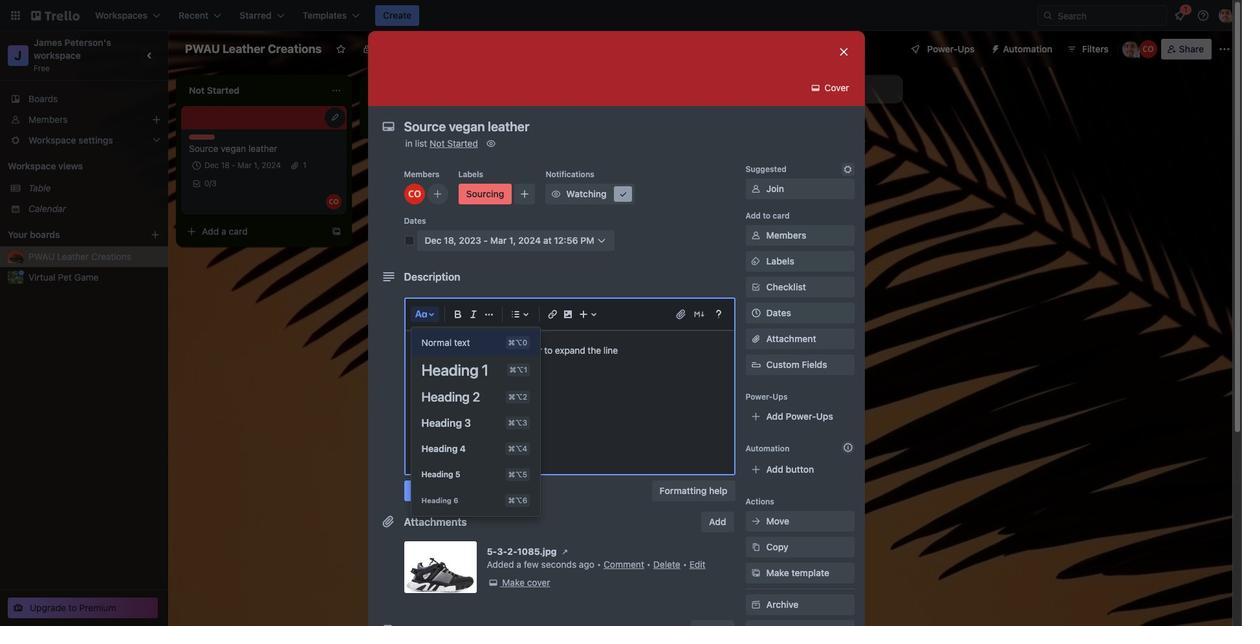 Task type: locate. For each thing, give the bounding box(es) containing it.
automation up the add button
[[746, 444, 790, 453]]

labels down started
[[458, 169, 483, 179]]

make for make template
[[766, 567, 789, 578]]

dec
[[204, 160, 219, 170], [425, 235, 442, 246]]

1 horizontal spatial pwau leather creations
[[185, 42, 322, 56]]

creations up virtual pet game link on the top left of page
[[91, 251, 131, 262]]

mar right 18
[[238, 160, 252, 170]]

3 right 0
[[212, 179, 217, 188]]

sm image right watching in the left of the page
[[617, 188, 630, 201]]

1 vertical spatial james peterson (jamespeterson93) image
[[1122, 40, 1140, 58]]

archive
[[766, 599, 799, 610]]

Search field
[[1053, 6, 1166, 25]]

1, down source vegan leather link
[[254, 160, 260, 170]]

automation inside "button"
[[1003, 43, 1052, 54]]

1 vertical spatial create from template… image
[[331, 226, 342, 237]]

1 horizontal spatial 3
[[464, 417, 471, 429]]

attachments
[[404, 516, 467, 528]]

3 heading from the top
[[421, 417, 462, 429]]

dates down checklist
[[766, 307, 791, 318]]

mar inside checkbox
[[238, 160, 252, 170]]

sm image inside labels link
[[749, 255, 762, 268]]

1 vertical spatial 1,
[[509, 235, 516, 246]]

0 horizontal spatial leather
[[248, 143, 277, 154]]

card for create from template… icon for add a card button to the bottom
[[229, 226, 248, 237]]

make cover link
[[487, 576, 550, 589]]

creations left star or unstar board icon
[[268, 42, 322, 56]]

0 vertical spatial leather
[[248, 143, 277, 154]]

members
[[28, 114, 68, 125], [404, 169, 440, 179], [766, 230, 806, 241]]

ups
[[958, 43, 975, 54], [773, 392, 788, 402], [816, 411, 833, 422]]

2 heading from the top
[[421, 389, 470, 404]]

0 vertical spatial 1
[[303, 160, 306, 170]]

0 vertical spatial pwau leather creations
[[185, 42, 322, 56]]

0 vertical spatial color: bold red, title: "sourcing" element
[[189, 135, 222, 144]]

added
[[487, 559, 514, 570]]

1 horizontal spatial members
[[404, 169, 440, 179]]

power-ups inside button
[[927, 43, 975, 54]]

private image
[[362, 44, 372, 54]]

add a card button up not
[[365, 113, 510, 133]]

sm image inside archive link
[[749, 598, 762, 611]]

1 inside group
[[482, 361, 489, 379]]

0 vertical spatial add a card
[[386, 117, 432, 128]]

0 horizontal spatial -
[[232, 160, 235, 170]]

0 horizontal spatial a
[[221, 226, 226, 237]]

sm image
[[485, 137, 497, 150], [617, 188, 630, 201], [749, 541, 762, 554], [559, 545, 572, 558], [749, 598, 762, 611]]

add left button
[[766, 464, 783, 475]]

0 horizontal spatial power-ups
[[746, 392, 788, 402]]

1 horizontal spatial labels
[[766, 256, 794, 267]]

⌘⌥6
[[508, 496, 527, 505]]

1 vertical spatial labels
[[766, 256, 794, 267]]

1 vertical spatial sourcing
[[466, 188, 504, 199]]

sm image inside "join" link
[[749, 182, 762, 195]]

1 vertical spatial christina overa (christinaovera) image
[[326, 194, 342, 210]]

in
[[405, 138, 413, 149]]

pwau leather creations
[[185, 42, 322, 56], [28, 251, 131, 262]]

vegan
[[221, 143, 246, 154], [486, 345, 511, 356]]

0 vertical spatial card
[[412, 117, 432, 128]]

sm image inside watching button
[[617, 188, 630, 201]]

1 horizontal spatial color: bold red, title: "sourcing" element
[[458, 184, 512, 204]]

heading for heading 6
[[421, 496, 452, 505]]

add down the 0 / 3 at the left of page
[[202, 226, 219, 237]]

1 horizontal spatial leather
[[513, 345, 542, 356]]

leather up dec 18 - mar 1, 2024
[[248, 143, 277, 154]]

sourcing right the add members to card icon at the left top of page
[[466, 188, 504, 199]]

james peterson's workspace link
[[34, 37, 114, 61]]

1 horizontal spatial 1
[[482, 361, 489, 379]]

leather
[[248, 143, 277, 154], [513, 345, 542, 356]]

0 vertical spatial a
[[405, 117, 410, 128]]

another
[[770, 83, 803, 94]]

1 vertical spatial members
[[404, 169, 440, 179]]

add a card up in
[[386, 117, 432, 128]]

dec left '18,'
[[425, 235, 442, 246]]

add right edit card image
[[386, 117, 403, 128]]

4 heading from the top
[[421, 443, 458, 454]]

ups left automation "button" at top
[[958, 43, 975, 54]]

free
[[34, 63, 50, 73]]

card
[[412, 117, 432, 128], [773, 211, 790, 221], [229, 226, 248, 237]]

heading up heading 4
[[421, 417, 462, 429]]

⌘⌥3
[[508, 419, 527, 427]]

0 vertical spatial ups
[[958, 43, 975, 54]]

labels
[[458, 169, 483, 179], [766, 256, 794, 267]]

sourcing up 18
[[189, 135, 222, 144]]

add to card
[[746, 211, 790, 221]]

formatting help
[[660, 485, 727, 496]]

to left find at the left bottom of page
[[457, 345, 465, 356]]

0 vertical spatial dec
[[204, 160, 219, 170]]

0 vertical spatial power-
[[927, 43, 958, 54]]

1 down find at the left bottom of page
[[482, 361, 489, 379]]

0 horizontal spatial 3
[[212, 179, 217, 188]]

mar right 2023
[[490, 235, 507, 246]]

1 vertical spatial members link
[[746, 225, 854, 246]]

game
[[74, 272, 99, 283]]

heading left 6
[[421, 496, 452, 505]]

2 horizontal spatial a
[[516, 559, 521, 570]]

add a card for add a card button to the bottom
[[202, 226, 248, 237]]

christina overa (christinaovera) image
[[404, 184, 425, 204]]

upgrade to premium link
[[8, 598, 158, 618]]

open help dialog image
[[711, 307, 726, 322]]

workspace views
[[8, 160, 83, 171]]

vegan inside sourcing source vegan leather
[[221, 143, 246, 154]]

2024 down source vegan leather link
[[262, 160, 281, 170]]

leather inside pwau leather creations text field
[[223, 42, 265, 56]]

0 vertical spatial sourcing
[[189, 135, 222, 144]]

power-ups
[[927, 43, 975, 54], [746, 392, 788, 402]]

5 heading from the top
[[421, 470, 453, 479]]

0 horizontal spatial mar
[[238, 160, 252, 170]]

0 vertical spatial 1,
[[254, 160, 260, 170]]

1 horizontal spatial vegan
[[486, 345, 511, 356]]

sm image inside copy link
[[749, 541, 762, 554]]

heading left 4
[[421, 443, 458, 454]]

sm image for make template
[[749, 567, 762, 580]]

james peterson (jamespeterson93) image right open information menu image
[[1219, 8, 1234, 23]]

0 horizontal spatial power-
[[746, 392, 773, 402]]

add
[[750, 83, 768, 94], [386, 117, 403, 128], [746, 211, 761, 221], [202, 226, 219, 237], [766, 411, 783, 422], [766, 464, 783, 475], [709, 516, 726, 527]]

1 vertical spatial card
[[773, 211, 790, 221]]

list left cover
[[805, 83, 818, 94]]

2 horizontal spatial card
[[773, 211, 790, 221]]

1 vertical spatial 2024
[[518, 235, 541, 246]]

0 horizontal spatial vegan
[[221, 143, 246, 154]]

1 vertical spatial dates
[[766, 307, 791, 318]]

premium
[[79, 602, 116, 613]]

make template link
[[746, 563, 854, 584]]

2024 inside checkbox
[[262, 160, 281, 170]]

0 horizontal spatial pwau leather creations
[[28, 251, 131, 262]]

0 vertical spatial labels
[[458, 169, 483, 179]]

add button button
[[746, 459, 854, 480]]

0 horizontal spatial make
[[502, 577, 525, 588]]

custom fields
[[766, 359, 827, 370]]

sm image left copy
[[749, 541, 762, 554]]

color: bold red, title: "sourcing" element up 18
[[189, 135, 222, 144]]

source
[[189, 143, 218, 154]]

0 vertical spatial create from template… image
[[515, 118, 525, 128]]

to right upgrade
[[68, 602, 77, 613]]

6 heading from the top
[[421, 496, 452, 505]]

make down copy
[[766, 567, 789, 578]]

actions
[[746, 497, 774, 507]]

save button
[[404, 481, 440, 501]]

1 notification image
[[1172, 8, 1188, 23]]

1 horizontal spatial card
[[412, 117, 432, 128]]

0 horizontal spatial dates
[[404, 216, 426, 226]]

vegan up dec 18 - mar 1, 2024 checkbox
[[221, 143, 246, 154]]

open information menu image
[[1197, 9, 1210, 22]]

pm
[[580, 235, 594, 246]]

ups up 'add power-ups'
[[773, 392, 788, 402]]

add down suggested
[[746, 211, 761, 221]]

0 vertical spatial creations
[[268, 42, 322, 56]]

0 vertical spatial vegan
[[221, 143, 246, 154]]

18
[[221, 160, 230, 170]]

1 vertical spatial color: bold red, title: "sourcing" element
[[458, 184, 512, 204]]

sm image
[[985, 39, 1003, 57], [809, 82, 822, 94], [841, 163, 854, 176], [749, 182, 762, 195], [550, 188, 562, 201], [749, 229, 762, 242], [749, 255, 762, 268], [749, 281, 762, 294], [749, 515, 762, 528], [749, 567, 762, 580], [487, 576, 500, 589]]

list
[[805, 83, 818, 94], [415, 138, 427, 149]]

1 horizontal spatial power-
[[786, 411, 816, 422]]

add a card button down /
[[181, 221, 326, 242]]

dec inside button
[[425, 235, 442, 246]]

suggested
[[746, 164, 787, 174]]

1 horizontal spatial a
[[405, 117, 410, 128]]

filters
[[1082, 43, 1109, 54]]

vegan inside text field
[[486, 345, 511, 356]]

pet
[[58, 272, 72, 283]]

add a card button
[[365, 113, 510, 133], [181, 221, 326, 242]]

0 horizontal spatial add a card
[[202, 226, 248, 237]]

1 vertical spatial leather
[[513, 345, 542, 356]]

virtual
[[28, 272, 56, 283]]

1 vertical spatial 3
[[464, 417, 471, 429]]

make
[[766, 567, 789, 578], [502, 577, 525, 588]]

0 horizontal spatial card
[[229, 226, 248, 237]]

sm image left 'archive'
[[749, 598, 762, 611]]

1 vertical spatial mar
[[490, 235, 507, 246]]

1 vertical spatial pwau
[[28, 251, 55, 262]]

1 vertical spatial a
[[221, 226, 226, 237]]

2 vertical spatial members
[[766, 230, 806, 241]]

None text field
[[398, 115, 825, 138]]

- right 18
[[232, 160, 235, 170]]

text styles image
[[413, 307, 429, 322]]

1 vertical spatial pwau leather creations
[[28, 251, 131, 262]]

0 horizontal spatial members link
[[0, 109, 168, 130]]

sm image inside the checklist link
[[749, 281, 762, 294]]

1 horizontal spatial dec
[[425, 235, 442, 246]]

0 vertical spatial automation
[[1003, 43, 1052, 54]]

1, left at
[[509, 235, 516, 246]]

at
[[543, 235, 552, 246]]

0 vertical spatial power-ups
[[927, 43, 975, 54]]

color: bold red, title: "sourcing" element
[[189, 135, 222, 144], [458, 184, 512, 204]]

add left another
[[750, 83, 768, 94]]

sourcing inside sourcing source vegan leather
[[189, 135, 222, 144]]

sm image for join
[[749, 182, 762, 195]]

2 vertical spatial a
[[516, 559, 521, 570]]

members link up labels link
[[746, 225, 854, 246]]

dates up mark due date as complete option
[[404, 216, 426, 226]]

⌘⌥5
[[508, 470, 527, 479]]

color: bold red, title: "sourcing" element right the add members to card icon at the left top of page
[[458, 184, 512, 204]]

view markdown image
[[693, 308, 705, 321]]

archive link
[[746, 595, 854, 615]]

dec left 18
[[204, 160, 219, 170]]

0 / 3
[[204, 179, 217, 188]]

members down add to card
[[766, 230, 806, 241]]

few
[[524, 559, 539, 570]]

1 vertical spatial 1
[[482, 361, 489, 379]]

leather
[[223, 42, 265, 56], [57, 251, 89, 262]]

1 horizontal spatial make
[[766, 567, 789, 578]]

1 horizontal spatial 1,
[[509, 235, 516, 246]]

members down boards
[[28, 114, 68, 125]]

labels link
[[746, 251, 854, 272]]

james peterson's workspace free
[[34, 37, 114, 73]]

leather inside text field
[[513, 345, 542, 356]]

heading 1 group
[[411, 330, 540, 514]]

ups down the fields
[[816, 411, 833, 422]]

sm image for suggested
[[841, 163, 854, 176]]

star or unstar board image
[[336, 44, 346, 54]]

heading for heading 2
[[421, 389, 470, 404]]

checklist
[[766, 281, 806, 292]]

1 vertical spatial list
[[415, 138, 427, 149]]

james peterson (jamespeterson93) image right filters
[[1122, 40, 1140, 58]]

0 horizontal spatial 2024
[[262, 160, 281, 170]]

4
[[460, 443, 466, 454]]

list inside button
[[805, 83, 818, 94]]

christina overa (christinaovera) image
[[1139, 40, 1157, 58], [326, 194, 342, 210]]

heading
[[421, 361, 478, 379], [421, 389, 470, 404], [421, 417, 462, 429], [421, 443, 458, 454], [421, 470, 453, 479], [421, 496, 452, 505]]

1 horizontal spatial power-ups
[[927, 43, 975, 54]]

automation down search "image"
[[1003, 43, 1052, 54]]

1 horizontal spatial mar
[[490, 235, 507, 246]]

0 horizontal spatial leather
[[57, 251, 89, 262]]

1 horizontal spatial members link
[[746, 225, 854, 246]]

heading 5
[[421, 470, 460, 479]]

table link
[[28, 182, 160, 195]]

1 horizontal spatial james peterson (jamespeterson93) image
[[1219, 8, 1234, 23]]

dates
[[404, 216, 426, 226], [766, 307, 791, 318]]

add down 'help'
[[709, 516, 726, 527]]

power- inside button
[[927, 43, 958, 54]]

create from template… image
[[515, 118, 525, 128], [331, 226, 342, 237]]

list right in
[[415, 138, 427, 149]]

cover link
[[805, 78, 857, 98]]

james peterson (jamespeterson93) image
[[1219, 8, 1234, 23], [1122, 40, 1140, 58]]

1 horizontal spatial leather
[[223, 42, 265, 56]]

0
[[204, 179, 209, 188]]

leather up ⌘⌥1
[[513, 345, 542, 356]]

- right 2023
[[484, 235, 488, 246]]

1 horizontal spatial christina overa (christinaovera) image
[[1139, 40, 1157, 58]]

1 vertical spatial power-
[[746, 392, 773, 402]]

sm image right started
[[485, 137, 497, 150]]

1 vertical spatial ups
[[773, 392, 788, 402]]

members up christina overa (christinaovera) icon
[[404, 169, 440, 179]]

heading for heading 1
[[421, 361, 478, 379]]

2 horizontal spatial power-
[[927, 43, 958, 54]]

1 horizontal spatial pwau
[[185, 42, 220, 56]]

help
[[709, 485, 727, 496]]

1 down source vegan leather link
[[303, 160, 306, 170]]

leather inside sourcing source vegan leather
[[248, 143, 277, 154]]

add button
[[766, 464, 814, 475]]

make down added
[[502, 577, 525, 588]]

ago
[[579, 559, 595, 570]]

add a card down /
[[202, 226, 248, 237]]

1085.jpg
[[517, 546, 557, 557]]

move link
[[746, 511, 854, 532]]

sm image inside make template link
[[749, 567, 762, 580]]

0 vertical spatial 2024
[[262, 160, 281, 170]]

automation
[[1003, 43, 1052, 54], [746, 444, 790, 453]]

upgrade to premium
[[30, 602, 116, 613]]

members link
[[0, 109, 168, 130], [746, 225, 854, 246]]

0 vertical spatial leather
[[223, 42, 265, 56]]

5
[[455, 470, 460, 479]]

sm image inside watching button
[[550, 188, 562, 201]]

0 vertical spatial members
[[28, 114, 68, 125]]

heading 4
[[421, 443, 466, 454]]

we need to find vegan leather to expand the line
[[418, 345, 618, 356]]

2-
[[507, 546, 517, 557]]

1,
[[254, 160, 260, 170], [509, 235, 516, 246]]

heading left 5
[[421, 470, 453, 479]]

1 horizontal spatial dates
[[766, 307, 791, 318]]

Main content area, start typing to enter text. text field
[[418, 343, 721, 358]]

3 up 4
[[464, 417, 471, 429]]

sm image inside automation "button"
[[985, 39, 1003, 57]]

editor toolbar toolbar
[[410, 304, 729, 516]]

1
[[303, 160, 306, 170], [482, 361, 489, 379]]

members link down boards
[[0, 109, 168, 130]]

sm image inside move link
[[749, 515, 762, 528]]

2024 left at
[[518, 235, 541, 246]]

1 horizontal spatial -
[[484, 235, 488, 246]]

attach and insert link image
[[674, 308, 687, 321]]

1 horizontal spatial creations
[[268, 42, 322, 56]]

1 vertical spatial -
[[484, 235, 488, 246]]

labels up checklist
[[766, 256, 794, 267]]

make for make cover
[[502, 577, 525, 588]]

heading down need
[[421, 361, 478, 379]]

Dec 18 - Mar 1, 2024 checkbox
[[189, 158, 285, 173]]

dec inside checkbox
[[204, 160, 219, 170]]

vegan right find at the left bottom of page
[[486, 345, 511, 356]]

heading up heading 3
[[421, 389, 470, 404]]

1 horizontal spatial 2024
[[518, 235, 541, 246]]

1 heading from the top
[[421, 361, 478, 379]]



Task type: vqa. For each thing, say whether or not it's contained in the screenshot.


Task type: describe. For each thing, give the bounding box(es) containing it.
james
[[34, 37, 62, 48]]

cover
[[822, 82, 849, 93]]

creations inside text field
[[268, 42, 322, 56]]

dates inside button
[[766, 307, 791, 318]]

j link
[[8, 45, 28, 66]]

heading 6
[[421, 496, 458, 505]]

share button
[[1161, 39, 1212, 60]]

18,
[[444, 235, 456, 246]]

Board name text field
[[179, 39, 328, 60]]

add down custom on the bottom right
[[766, 411, 783, 422]]

normal text
[[421, 337, 470, 348]]

pwau leather creations inside text field
[[185, 42, 322, 56]]

- inside checkbox
[[232, 160, 235, 170]]

primary element
[[0, 0, 1242, 31]]

show menu image
[[1218, 43, 1231, 56]]

to down join
[[763, 211, 771, 221]]

add button
[[701, 512, 734, 532]]

ups inside add power-ups link
[[816, 411, 833, 422]]

- inside button
[[484, 235, 488, 246]]

boards link
[[0, 89, 168, 109]]

2
[[472, 389, 480, 404]]

source vegan leather link
[[189, 142, 339, 155]]

sm image for labels
[[749, 255, 762, 268]]

create button
[[375, 5, 419, 26]]

notifications
[[546, 169, 594, 179]]

0 horizontal spatial james peterson (jamespeterson93) image
[[1122, 40, 1140, 58]]

find
[[468, 345, 483, 356]]

/
[[209, 179, 212, 188]]

save
[[412, 485, 432, 496]]

leather inside pwau leather creations link
[[57, 251, 89, 262]]

add board image
[[150, 230, 160, 240]]

sm image inside cover link
[[809, 82, 822, 94]]

0 horizontal spatial creations
[[91, 251, 131, 262]]

added a few seconds ago
[[487, 559, 595, 570]]

⌘⌥4
[[508, 444, 527, 453]]

started
[[447, 138, 478, 149]]

calendar
[[28, 203, 66, 214]]

we
[[418, 345, 431, 356]]

line
[[603, 345, 618, 356]]

heading for heading 5
[[421, 470, 453, 479]]

0 horizontal spatial christina overa (christinaovera) image
[[326, 194, 342, 210]]

need
[[434, 345, 454, 356]]

a for the top add a card button
[[405, 117, 410, 128]]

join link
[[746, 179, 854, 199]]

1 vertical spatial power-ups
[[746, 392, 788, 402]]

lists image
[[508, 307, 523, 322]]

sm image for make cover
[[487, 576, 500, 589]]

text
[[454, 337, 470, 348]]

workspace
[[34, 50, 81, 61]]

italic ⌘i image
[[465, 307, 481, 322]]

0 vertical spatial members link
[[0, 109, 168, 130]]

3 inside heading 1 group
[[464, 417, 471, 429]]

3-
[[497, 546, 507, 557]]

sourcing for sourcing
[[466, 188, 504, 199]]

card for create from template… icon corresponding to the top add a card button
[[412, 117, 432, 128]]

edit
[[689, 559, 706, 570]]

0 horizontal spatial 1
[[303, 160, 306, 170]]

formatting help link
[[652, 481, 735, 501]]

5-
[[487, 546, 497, 557]]

sourcing for sourcing source vegan leather
[[189, 135, 222, 144]]

link image
[[544, 307, 560, 322]]

pwau inside text field
[[185, 42, 220, 56]]

add another list
[[750, 83, 818, 94]]

the
[[588, 345, 601, 356]]

upgrade
[[30, 602, 66, 613]]

12:56
[[554, 235, 578, 246]]

0 vertical spatial dates
[[404, 216, 426, 226]]

0 vertical spatial christina overa (christinaovera) image
[[1139, 40, 1157, 58]]

add a card for the top add a card button
[[386, 117, 432, 128]]

⌘⌥1
[[509, 366, 527, 374]]

add another list button
[[727, 75, 903, 104]]

comment link
[[604, 559, 644, 570]]

move
[[766, 516, 789, 527]]

virtual pet game
[[28, 272, 99, 283]]

0 horizontal spatial ups
[[773, 392, 788, 402]]

Mark due date as complete checkbox
[[404, 235, 414, 246]]

copy
[[766, 541, 788, 552]]

ups inside the power-ups button
[[958, 43, 975, 54]]

dec for dec 18 - mar 1, 2024
[[204, 160, 219, 170]]

attachment button
[[746, 329, 854, 349]]

cover
[[527, 577, 550, 588]]

heading for heading 4
[[421, 443, 458, 454]]

0 horizontal spatial members
[[28, 114, 68, 125]]

1 vertical spatial automation
[[746, 444, 790, 453]]

6
[[453, 496, 458, 505]]

add power-ups
[[766, 411, 833, 422]]

heading for heading 3
[[421, 417, 462, 429]]

a for add a card button to the bottom
[[221, 226, 226, 237]]

formatting
[[660, 485, 707, 496]]

more formatting image
[[481, 307, 497, 322]]

in list not started
[[405, 138, 478, 149]]

dec 18, 2023 - mar 1, 2024 at 12:56 pm
[[425, 235, 594, 246]]

your
[[8, 229, 27, 240]]

0 horizontal spatial pwau
[[28, 251, 55, 262]]

table
[[28, 182, 51, 193]]

sm image for members
[[749, 229, 762, 242]]

edit link
[[689, 559, 706, 570]]

add members to card image
[[432, 188, 443, 201]]

j
[[14, 48, 22, 63]]

to inside upgrade to premium link
[[68, 602, 77, 613]]

dates button
[[746, 303, 854, 323]]

custom
[[766, 359, 799, 370]]

⌘⌥0
[[508, 338, 527, 347]]

to left expand
[[544, 345, 553, 356]]

2024 inside button
[[518, 235, 541, 246]]

2 horizontal spatial members
[[766, 230, 806, 241]]

search image
[[1043, 10, 1053, 21]]

2 vertical spatial power-
[[786, 411, 816, 422]]

edit card image
[[330, 112, 340, 122]]

join
[[766, 183, 784, 194]]

watching button
[[546, 184, 635, 204]]

create from template… image for the top add a card button
[[515, 118, 525, 128]]

cancel
[[452, 485, 481, 496]]

sm image for checklist
[[749, 281, 762, 294]]

boards
[[28, 93, 58, 104]]

0 vertical spatial james peterson (jamespeterson93) image
[[1219, 8, 1234, 23]]

dec for dec 18, 2023 - mar 1, 2024 at 12:56 pm
[[425, 235, 442, 246]]

labels inside labels link
[[766, 256, 794, 267]]

share
[[1179, 43, 1204, 54]]

1 vertical spatial add a card button
[[181, 221, 326, 242]]

sm image for automation
[[985, 39, 1003, 57]]

image image
[[560, 307, 575, 322]]

2023
[[459, 235, 481, 246]]

heading 3
[[421, 417, 471, 429]]

create from template… image for add a card button to the bottom
[[331, 226, 342, 237]]

make cover
[[502, 577, 550, 588]]

dec 18, 2023 - mar 1, 2024 at 12:56 pm button
[[417, 230, 615, 251]]

bold ⌘b image
[[450, 307, 465, 322]]

not started link
[[430, 138, 478, 149]]

add power-ups link
[[746, 406, 854, 427]]

not
[[430, 138, 445, 149]]

make template
[[766, 567, 829, 578]]

0 horizontal spatial labels
[[458, 169, 483, 179]]

5-3-2-1085.jpg
[[487, 546, 557, 557]]

sm image for move
[[749, 515, 762, 528]]

seconds
[[541, 559, 577, 570]]

0 vertical spatial add a card button
[[365, 113, 510, 133]]

1, inside checkbox
[[254, 160, 260, 170]]

heading 2
[[421, 389, 480, 404]]

mar inside button
[[490, 235, 507, 246]]

custom fields button
[[746, 358, 854, 371]]

your boards with 2 items element
[[8, 227, 131, 243]]

heading 1
[[421, 361, 489, 379]]

checklist link
[[746, 277, 854, 298]]

boards
[[30, 229, 60, 240]]

sm image up 'seconds'
[[559, 545, 572, 558]]

0 horizontal spatial list
[[415, 138, 427, 149]]

your boards
[[8, 229, 60, 240]]

sm image for watching
[[550, 188, 562, 201]]

automation button
[[985, 39, 1060, 60]]

1, inside button
[[509, 235, 516, 246]]

copy link
[[746, 537, 854, 558]]



